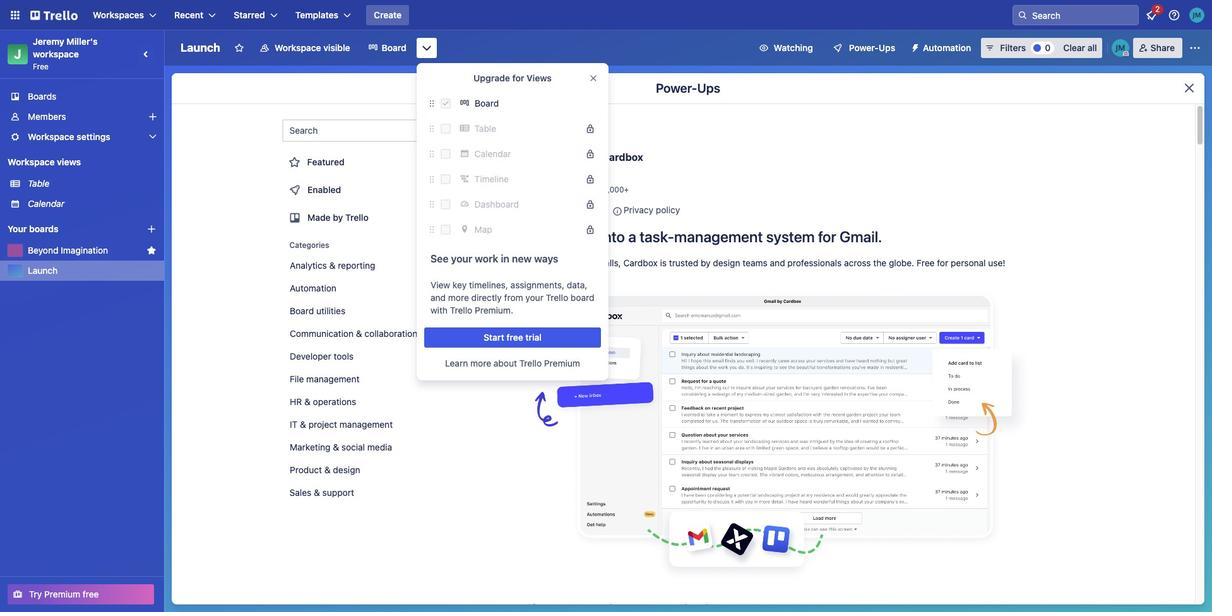 Task type: locate. For each thing, give the bounding box(es) containing it.
2 horizontal spatial for
[[937, 258, 949, 268]]

timeline
[[475, 174, 509, 184]]

gmail by cardbox cardbox
[[557, 151, 644, 174]]

system
[[767, 228, 815, 246]]

start free trial
[[484, 332, 542, 343]]

0 vertical spatial launch
[[181, 41, 220, 54]]

management down hr & operations link
[[339, 419, 393, 430]]

by for gmail
[[588, 151, 600, 163]]

1 vertical spatial your
[[526, 292, 544, 303]]

1 horizontal spatial premium
[[544, 358, 580, 369]]

trello right 'about'
[[520, 358, 542, 369]]

settings
[[77, 131, 110, 142]]

& right hr
[[304, 397, 310, 407]]

analytics & reporting link
[[282, 256, 434, 276]]

and inside view key timelines, assignments, data, and more directly from your trello board with trello premium.
[[431, 292, 446, 303]]

0 horizontal spatial sm image
[[611, 205, 624, 218]]

management inside file management link
[[306, 374, 359, 385]]

0 vertical spatial power-
[[849, 42, 879, 53]]

0 vertical spatial more
[[448, 292, 469, 303]]

templates button
[[288, 5, 359, 25]]

1 vertical spatial for
[[819, 228, 837, 246]]

0 horizontal spatial jeremy miller (jeremymiller198) image
[[1112, 39, 1130, 57]]

sales & support link
[[282, 483, 434, 503]]

with
[[527, 258, 546, 268]]

0 horizontal spatial premium
[[44, 589, 80, 600]]

0 horizontal spatial by
[[333, 212, 343, 223]]

your down assignments,
[[526, 292, 544, 303]]

enabled link
[[282, 177, 434, 203]]

& right the analytics
[[329, 260, 335, 271]]

board left the utilities
[[290, 306, 314, 316]]

free right the globe.
[[917, 258, 935, 268]]

1 vertical spatial by
[[333, 212, 343, 223]]

0 vertical spatial and
[[770, 258, 786, 268]]

1 vertical spatial and
[[431, 292, 446, 303]]

workspace inside workspace visible button
[[275, 42, 321, 53]]

workspace inside workspace settings popup button
[[28, 131, 74, 142]]

1 vertical spatial jeremy miller (jeremymiller198) image
[[1112, 39, 1130, 57]]

the
[[874, 258, 887, 268]]

0 vertical spatial premium
[[544, 358, 580, 369]]

0 vertical spatial management
[[675, 228, 763, 246]]

clear
[[1064, 42, 1086, 53]]

1 vertical spatial more
[[471, 358, 491, 369]]

privacy policy
[[624, 205, 680, 215]]

privacy policy link
[[624, 205, 680, 215]]

launch down beyond
[[28, 265, 58, 276]]

by right trusted
[[701, 258, 711, 268]]

1 horizontal spatial board
[[382, 42, 407, 53]]

for up professionals
[[819, 228, 837, 246]]

upgrade for views
[[474, 73, 552, 83]]

for left the views
[[513, 73, 525, 83]]

contact
[[540, 205, 572, 215]]

1 vertical spatial free
[[83, 589, 99, 600]]

sm image right power-ups button
[[906, 38, 923, 56]]

design down marketing & social media
[[333, 465, 360, 476]]

search image
[[1018, 10, 1028, 20]]

premium right try
[[44, 589, 80, 600]]

2 vertical spatial board
[[290, 306, 314, 316]]

jeremy
[[33, 36, 64, 47]]

0 horizontal spatial board link
[[360, 38, 414, 58]]

workspace visible
[[275, 42, 350, 53]]

your right see
[[451, 253, 473, 265]]

1 horizontal spatial your
[[526, 292, 544, 303]]

1 horizontal spatial design
[[713, 258, 741, 268]]

2 vertical spatial workspace
[[8, 157, 55, 167]]

by inside gmail by cardbox cardbox
[[588, 151, 600, 163]]

0 horizontal spatial calendar
[[28, 198, 64, 209]]

cardbox up +
[[602, 151, 644, 163]]

2 horizontal spatial by
[[701, 258, 711, 268]]

support
[[574, 205, 606, 215], [323, 488, 354, 498]]

workspace down templates
[[275, 42, 321, 53]]

create button
[[366, 5, 409, 25]]

0 vertical spatial ups
[[879, 42, 896, 53]]

privacy
[[624, 205, 654, 215]]

0 horizontal spatial your
[[451, 253, 473, 265]]

communication & collaboration
[[290, 328, 417, 339]]

workspace for workspace views
[[8, 157, 55, 167]]

more down key
[[448, 292, 469, 303]]

management up trusted
[[675, 228, 763, 246]]

& for marketing
[[333, 442, 339, 453]]

0 vertical spatial board
[[382, 42, 407, 53]]

views
[[527, 73, 552, 83]]

ups inside button
[[879, 42, 896, 53]]

create
[[374, 9, 402, 20]]

0 horizontal spatial free
[[33, 62, 49, 71]]

1 vertical spatial ups
[[698, 81, 721, 95]]

& down board utilities link
[[356, 328, 362, 339]]

2 vertical spatial cardbox
[[624, 258, 658, 268]]

1 horizontal spatial table
[[475, 123, 497, 134]]

workspace navigation collapse icon image
[[138, 45, 155, 63]]

& for analytics
[[329, 260, 335, 271]]

turn trello into a task-management system for gmail.
[[527, 228, 882, 246]]

board link
[[360, 38, 414, 58], [456, 93, 601, 114]]

1 horizontal spatial automation
[[923, 42, 972, 53]]

map
[[475, 224, 492, 235]]

free right try
[[83, 589, 99, 600]]

is
[[660, 258, 667, 268]]

trial
[[526, 332, 542, 343]]

1 horizontal spatial board link
[[456, 93, 601, 114]]

1 vertical spatial management
[[306, 374, 359, 385]]

customize views image
[[421, 42, 433, 54]]

1 vertical spatial power-ups
[[656, 81, 721, 95]]

0 vertical spatial jeremy miller (jeremymiller198) image
[[1190, 8, 1205, 23]]

&
[[329, 260, 335, 271], [356, 328, 362, 339], [304, 397, 310, 407], [300, 419, 306, 430], [333, 442, 339, 453], [324, 465, 330, 476], [314, 488, 320, 498]]

contact support
[[540, 205, 606, 215]]

free
[[507, 332, 523, 343], [83, 589, 99, 600]]

tools
[[333, 351, 353, 362]]

developer tools link
[[282, 347, 434, 367]]

jeremy miller (jeremymiller198) image
[[1190, 8, 1205, 23], [1112, 39, 1130, 57]]

0 vertical spatial workspace
[[275, 42, 321, 53]]

with over 100k installs, cardbox is trusted by design teams and professionals across the globe. free for personal use!
[[527, 258, 1006, 268]]

0 vertical spatial free
[[507, 332, 523, 343]]

premium
[[544, 358, 580, 369], [44, 589, 80, 600]]

0 horizontal spatial free
[[83, 589, 99, 600]]

free down workspace
[[33, 62, 49, 71]]

2 vertical spatial by
[[701, 258, 711, 268]]

more
[[448, 292, 469, 303], [471, 358, 491, 369]]

for
[[513, 73, 525, 83], [819, 228, 837, 246], [937, 258, 949, 268]]

& for hr
[[304, 397, 310, 407]]

table up timeline
[[475, 123, 497, 134]]

0 horizontal spatial automation
[[290, 283, 336, 294]]

1 horizontal spatial more
[[471, 358, 491, 369]]

1 vertical spatial board
[[475, 98, 499, 109]]

1 vertical spatial automation
[[290, 283, 336, 294]]

clear all button
[[1059, 38, 1103, 58]]

automation
[[923, 42, 972, 53], [290, 283, 336, 294]]

globe.
[[889, 258, 915, 268]]

board
[[382, 42, 407, 53], [475, 98, 499, 109], [290, 306, 314, 316]]

collaboration
[[364, 328, 417, 339]]

0 horizontal spatial power-
[[656, 81, 698, 95]]

0 vertical spatial for
[[513, 73, 525, 83]]

workspace down members
[[28, 131, 74, 142]]

power- inside button
[[849, 42, 879, 53]]

1 vertical spatial free
[[917, 258, 935, 268]]

board for the topmost board link
[[382, 42, 407, 53]]

launch down recent dropdown button
[[181, 41, 220, 54]]

& for it
[[300, 419, 306, 430]]

workspace for workspace visible
[[275, 42, 321, 53]]

design left teams
[[713, 258, 741, 268]]

board link down create button
[[360, 38, 414, 58]]

board link down the views
[[456, 93, 601, 114]]

2 horizontal spatial board
[[475, 98, 499, 109]]

jeremy miller (jeremymiller198) image right all
[[1112, 39, 1130, 57]]

0 vertical spatial automation
[[923, 42, 972, 53]]

table down workspace views
[[28, 178, 50, 189]]

1 vertical spatial board link
[[456, 93, 601, 114]]

1 vertical spatial design
[[333, 465, 360, 476]]

trello down the enabled link
[[345, 212, 368, 223]]

0 vertical spatial free
[[33, 62, 49, 71]]

by right the gmail
[[588, 151, 600, 163]]

1 vertical spatial power-
[[656, 81, 698, 95]]

cardbox down the gmail
[[557, 163, 590, 174]]

and right teams
[[770, 258, 786, 268]]

management up operations
[[306, 374, 359, 385]]

and
[[770, 258, 786, 268], [431, 292, 446, 303]]

your
[[8, 224, 27, 234]]

1 horizontal spatial launch
[[181, 41, 220, 54]]

1 vertical spatial support
[[323, 488, 354, 498]]

free left the trial
[[507, 332, 523, 343]]

0 vertical spatial power-ups
[[849, 42, 896, 53]]

1 horizontal spatial power-
[[849, 42, 879, 53]]

board down upgrade
[[475, 98, 499, 109]]

add board image
[[147, 224, 157, 234]]

100,000 +
[[595, 185, 629, 195]]

recent button
[[167, 5, 224, 25]]

by right made
[[333, 212, 343, 223]]

and up with
[[431, 292, 446, 303]]

workspaces
[[93, 9, 144, 20]]

more right learn
[[471, 358, 491, 369]]

1 vertical spatial cardbox
[[557, 163, 590, 174]]

workspace left views
[[8, 157, 55, 167]]

1 horizontal spatial jeremy miller (jeremymiller198) image
[[1190, 8, 1205, 23]]

1 vertical spatial calendar
[[28, 198, 64, 209]]

1 horizontal spatial free
[[507, 332, 523, 343]]

trello up 100k
[[560, 228, 597, 246]]

in
[[501, 253, 510, 265]]

2 vertical spatial management
[[339, 419, 393, 430]]

0 horizontal spatial ups
[[698, 81, 721, 95]]

0 horizontal spatial more
[[448, 292, 469, 303]]

1 vertical spatial workspace
[[28, 131, 74, 142]]

show menu image
[[1189, 42, 1202, 54]]

across
[[844, 258, 871, 268]]

calendar up timeline
[[475, 148, 511, 159]]

0 horizontal spatial board
[[290, 306, 314, 316]]

board left customize views icon at left
[[382, 42, 407, 53]]

trello
[[345, 212, 368, 223], [560, 228, 597, 246], [546, 292, 569, 303], [450, 305, 473, 316], [520, 358, 542, 369]]

learn more about trello premium
[[445, 358, 580, 369]]

1 horizontal spatial sm image
[[906, 38, 923, 56]]

sm image down 100,000 + on the top of page
[[611, 205, 624, 218]]

0 horizontal spatial table
[[28, 178, 50, 189]]

beyond imagination
[[28, 245, 108, 256]]

boards link
[[0, 87, 164, 107]]

& right it
[[300, 419, 306, 430]]

support down product & design
[[323, 488, 354, 498]]

your
[[451, 253, 473, 265], [526, 292, 544, 303]]

this member is an admin of this board. image
[[1123, 51, 1129, 57]]

power-ups
[[849, 42, 896, 53], [656, 81, 721, 95]]

& left social at the bottom left of page
[[333, 442, 339, 453]]

a
[[629, 228, 637, 246]]

jeremy miller (jeremymiller198) image right open information menu icon
[[1190, 8, 1205, 23]]

support down 100,000
[[574, 205, 606, 215]]

directly
[[472, 292, 502, 303]]

2 vertical spatial for
[[937, 258, 949, 268]]

0 vertical spatial by
[[588, 151, 600, 163]]

1 horizontal spatial power-ups
[[849, 42, 896, 53]]

cardbox left is
[[624, 258, 658, 268]]

premium down start free trial link
[[544, 358, 580, 369]]

marketing & social media
[[290, 442, 392, 453]]

0 horizontal spatial and
[[431, 292, 446, 303]]

2 notifications image
[[1144, 8, 1160, 23]]

1 horizontal spatial by
[[588, 151, 600, 163]]

start free trial link
[[424, 328, 601, 348]]

file management
[[290, 374, 359, 385]]

& right sales
[[314, 488, 320, 498]]

ups
[[879, 42, 896, 53], [698, 81, 721, 95]]

for left personal
[[937, 258, 949, 268]]

more inside view key timelines, assignments, data, and more directly from your trello board with trello premium.
[[448, 292, 469, 303]]

1 vertical spatial table
[[28, 178, 50, 189]]

timelines,
[[469, 280, 508, 291]]

sm image
[[906, 38, 923, 56], [611, 205, 624, 218]]

upgrade
[[474, 73, 510, 83]]

power-ups inside button
[[849, 42, 896, 53]]

& for communication
[[356, 328, 362, 339]]

new
[[512, 253, 532, 265]]

1 vertical spatial premium
[[44, 589, 80, 600]]

management
[[675, 228, 763, 246], [306, 374, 359, 385], [339, 419, 393, 430]]

1 vertical spatial launch
[[28, 265, 58, 276]]

0 horizontal spatial launch
[[28, 265, 58, 276]]

table
[[475, 123, 497, 134], [28, 178, 50, 189]]

0 vertical spatial calendar
[[475, 148, 511, 159]]

over
[[548, 258, 566, 268]]

0 vertical spatial sm image
[[906, 38, 923, 56]]

sm image inside 'automation' button
[[906, 38, 923, 56]]

by
[[588, 151, 600, 163], [333, 212, 343, 223], [701, 258, 711, 268]]

launch link
[[28, 265, 157, 277]]

1 horizontal spatial ups
[[879, 42, 896, 53]]

0 vertical spatial support
[[574, 205, 606, 215]]

developer
[[290, 351, 331, 362]]

social
[[341, 442, 365, 453]]

& right product
[[324, 465, 330, 476]]

calendar up the boards at the top left of page
[[28, 198, 64, 209]]

launch
[[181, 41, 220, 54], [28, 265, 58, 276]]

see your work in new ways
[[431, 253, 559, 265]]



Task type: describe. For each thing, give the bounding box(es) containing it.
100k
[[568, 258, 588, 268]]

all
[[1088, 42, 1098, 53]]

installs,
[[590, 258, 621, 268]]

boards
[[28, 91, 56, 102]]

1 horizontal spatial support
[[574, 205, 606, 215]]

trusted
[[669, 258, 699, 268]]

board utilities
[[290, 306, 345, 316]]

project
[[308, 419, 337, 430]]

workspaces button
[[85, 5, 164, 25]]

turn
[[527, 228, 557, 246]]

it & project management
[[290, 419, 393, 430]]

0 horizontal spatial design
[[333, 465, 360, 476]]

made by trello link
[[282, 205, 434, 231]]

management inside it & project management link
[[339, 419, 393, 430]]

made by trello
[[307, 212, 368, 223]]

file
[[290, 374, 304, 385]]

templates
[[295, 9, 339, 20]]

jeremy miller's workspace link
[[33, 36, 100, 59]]

product & design
[[290, 465, 360, 476]]

example of the cardbox interface. image
[[527, 279, 1032, 587]]

communication & collaboration link
[[282, 324, 434, 344]]

0 horizontal spatial for
[[513, 73, 525, 83]]

ways
[[534, 253, 559, 265]]

premium.
[[475, 305, 513, 316]]

automation inside button
[[923, 42, 972, 53]]

your boards with 2 items element
[[8, 222, 128, 237]]

learn more about trello premium link
[[445, 357, 580, 370]]

1 horizontal spatial for
[[819, 228, 837, 246]]

media
[[367, 442, 392, 453]]

free inside jeremy miller's workspace free
[[33, 62, 49, 71]]

& for sales
[[314, 488, 320, 498]]

close popover image
[[589, 73, 599, 83]]

1 horizontal spatial free
[[917, 258, 935, 268]]

workspace settings
[[28, 131, 110, 142]]

0 horizontal spatial support
[[323, 488, 354, 498]]

filters
[[1001, 42, 1027, 53]]

starred button
[[226, 5, 285, 25]]

product
[[290, 465, 322, 476]]

imagination
[[61, 245, 108, 256]]

more inside learn more about trello premium link
[[471, 358, 491, 369]]

0 horizontal spatial power-ups
[[656, 81, 721, 95]]

by for made
[[333, 212, 343, 223]]

it
[[290, 419, 297, 430]]

0 vertical spatial your
[[451, 253, 473, 265]]

0 vertical spatial table
[[475, 123, 497, 134]]

dashboard
[[475, 199, 519, 210]]

your inside view key timelines, assignments, data, and more directly from your trello board with trello premium.
[[526, 292, 544, 303]]

workspace settings button
[[0, 127, 164, 147]]

from
[[504, 292, 523, 303]]

gmail.
[[840, 228, 882, 246]]

free inside button
[[83, 589, 99, 600]]

0 vertical spatial design
[[713, 258, 741, 268]]

0 vertical spatial board link
[[360, 38, 414, 58]]

try premium free button
[[8, 585, 154, 605]]

try premium free
[[29, 589, 99, 600]]

task-
[[640, 228, 675, 246]]

jeremy miller's workspace free
[[33, 36, 100, 71]]

calendar link
[[28, 198, 157, 210]]

primary element
[[0, 0, 1213, 30]]

Board name text field
[[174, 38, 227, 58]]

visible
[[324, 42, 350, 53]]

1 horizontal spatial calendar
[[475, 148, 511, 159]]

& for product
[[324, 465, 330, 476]]

share button
[[1134, 38, 1183, 58]]

hr & operations link
[[282, 392, 434, 412]]

j
[[14, 47, 21, 61]]

contact support link
[[540, 205, 606, 215]]

recent
[[174, 9, 204, 20]]

enabled
[[307, 184, 341, 195]]

1 vertical spatial sm image
[[611, 205, 624, 218]]

workspace for workspace settings
[[28, 131, 74, 142]]

marketing
[[290, 442, 330, 453]]

j link
[[8, 44, 28, 64]]

Search field
[[1028, 6, 1139, 25]]

try
[[29, 589, 42, 600]]

0 vertical spatial cardbox
[[602, 151, 644, 163]]

hr & operations
[[290, 397, 356, 407]]

work
[[475, 253, 499, 265]]

power-ups button
[[824, 38, 903, 58]]

about
[[494, 358, 517, 369]]

starred
[[234, 9, 265, 20]]

automation button
[[906, 38, 979, 58]]

view
[[431, 280, 450, 291]]

members
[[28, 111, 66, 122]]

categories
[[290, 241, 329, 250]]

watching
[[774, 42, 813, 53]]

table link
[[28, 177, 157, 190]]

policy
[[656, 205, 680, 215]]

file management link
[[282, 369, 434, 390]]

reporting
[[338, 260, 375, 271]]

trello right with
[[450, 305, 473, 316]]

sales & support
[[290, 488, 354, 498]]

board utilities link
[[282, 301, 434, 321]]

0
[[1045, 42, 1051, 53]]

key
[[453, 280, 467, 291]]

Search text field
[[282, 119, 434, 142]]

open information menu image
[[1168, 9, 1181, 21]]

launch inside launch "text box"
[[181, 41, 220, 54]]

personal
[[951, 258, 986, 268]]

star or unstar board image
[[234, 43, 244, 53]]

board for bottom board link
[[475, 98, 499, 109]]

board
[[571, 292, 595, 303]]

miller's
[[67, 36, 98, 47]]

analytics
[[290, 260, 327, 271]]

beyond imagination link
[[28, 244, 141, 257]]

featured
[[307, 157, 345, 167]]

1 horizontal spatial and
[[770, 258, 786, 268]]

calendar inside 'link'
[[28, 198, 64, 209]]

starred icon image
[[147, 246, 157, 256]]

automation inside 'link'
[[290, 283, 336, 294]]

assignments,
[[511, 280, 565, 291]]

share
[[1151, 42, 1175, 53]]

product & design link
[[282, 460, 434, 481]]

back to home image
[[30, 5, 78, 25]]

premium inside button
[[44, 589, 80, 600]]

trello down assignments,
[[546, 292, 569, 303]]

analytics & reporting
[[290, 260, 375, 271]]



Task type: vqa. For each thing, say whether or not it's contained in the screenshot.
option
no



